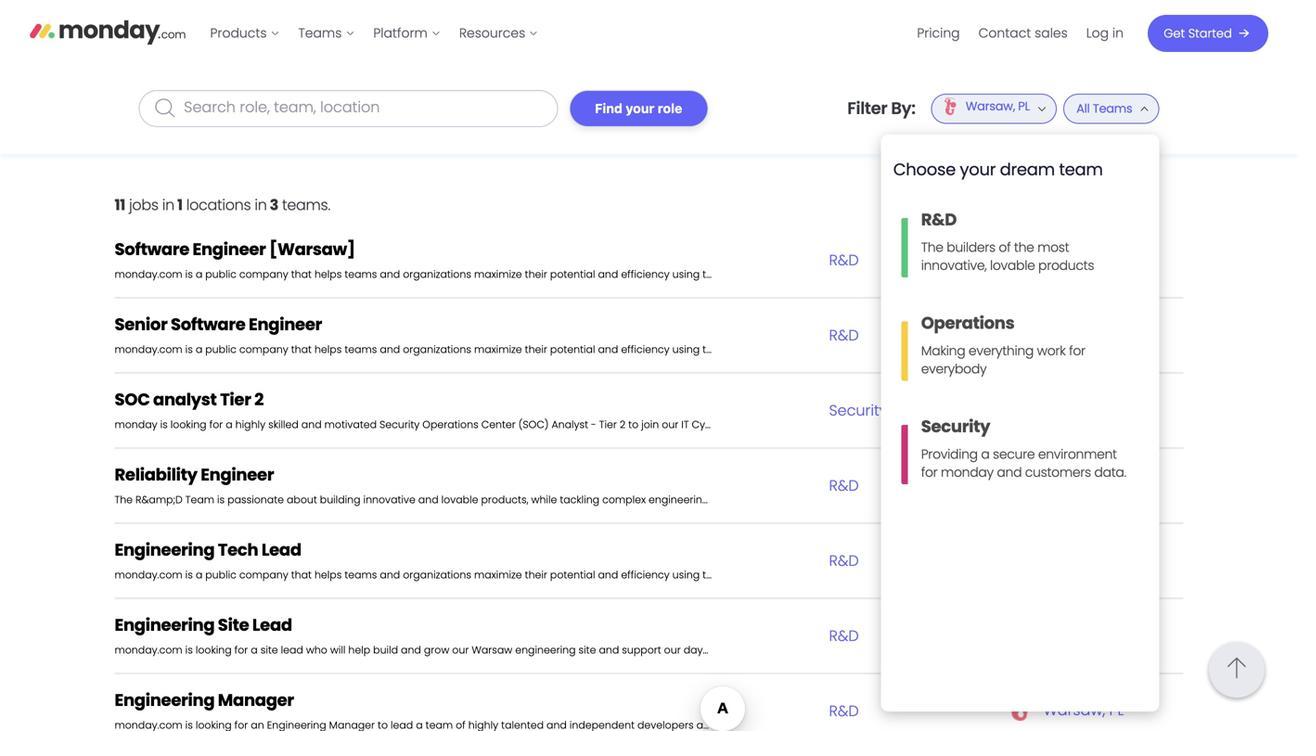 Task type: vqa. For each thing, say whether or not it's contained in the screenshot.
What
no



Task type: locate. For each thing, give the bounding box(es) containing it.
engineering
[[649, 493, 709, 507], [515, 643, 576, 657]]

1 vertical spatial efficiency
[[621, 342, 670, 357]]

join
[[641, 418, 659, 432]]

that inside 'software engineer [warsaw] monday.com is a public company that helps teams and organizations maximize their potential and efficiency using the work os. the workos allows you to'
[[291, 267, 312, 282]]

your left role
[[626, 101, 655, 116]]

r&d the builders of the most innovative, lovable products
[[921, 208, 1094, 275]]

innovative
[[363, 493, 416, 507]]

3 public from the top
[[205, 568, 236, 582]]

in inside list
[[1113, 24, 1124, 42]]

group
[[848, 0, 1160, 712]]

1 vertical spatial maximize
[[474, 342, 522, 357]]

that down [warsaw]
[[291, 267, 312, 282]]

1 vertical spatial helps
[[315, 342, 342, 357]]

1 horizontal spatial teams
[[1093, 100, 1133, 117]]

3 organizations from the top
[[403, 568, 471, 582]]

r&d
[[921, 208, 957, 232], [829, 250, 859, 271], [829, 325, 859, 346], [829, 475, 859, 496], [829, 550, 859, 571], [829, 625, 859, 646], [829, 701, 859, 721]]

workos inside senior software engineer monday.com is a public company that helps teams and organizations maximize their potential and efficiency using the work os. the workos allows you to
[[788, 342, 826, 357]]

engineering up monday.com is
[[115, 613, 215, 637]]

you left making
[[864, 342, 882, 357]]

1 horizontal spatial in
[[255, 194, 267, 215]]

0 vertical spatial engineer
[[193, 238, 266, 261]]

a right at
[[777, 493, 783, 507]]

2 vertical spatial that
[[291, 568, 312, 582]]

for down 'site'
[[234, 643, 248, 657]]

engineering right the complex
[[649, 493, 709, 507]]

2 vertical spatial you
[[864, 568, 882, 582]]

is up the analyst
[[185, 342, 193, 357]]

lead right tech
[[262, 538, 301, 562]]

organizations inside engineering tech lead monday.com is a public company that helps teams and organizations maximize their potential and efficiency using the work os. the workos allows you to
[[403, 568, 471, 582]]

helps up motivated
[[315, 342, 342, 357]]

and inside soc analyst tier 2 monday is looking for a highly skilled and motivated security operations center (soc) analyst - tier 2 to join our it cyber security team. as a tier 2
[[301, 418, 322, 432]]

1 that from the top
[[291, 267, 312, 282]]

3 maximize from the top
[[474, 568, 522, 582]]

soc
[[115, 388, 150, 412]]

1 vertical spatial engineering
[[515, 643, 576, 657]]

is down 'team'
[[185, 568, 193, 582]]

in left 1
[[162, 194, 174, 215]]

workos inside 'software engineer [warsaw] monday.com is a public company that helps teams and organizations maximize their potential and efficiency using the work os. the workos allows you to'
[[788, 267, 826, 282]]

0 vertical spatial os.
[[748, 267, 764, 282]]

work inside engineering tech lead monday.com is a public company that helps teams and organizations maximize their potential and efficiency using the work os. the workos allows you to
[[722, 568, 745, 582]]

organizations up soc analyst tier 2 monday is looking for a highly skilled and motivated security operations center (soc) analyst - tier 2 to join our it cyber security team. as a tier 2
[[403, 342, 471, 357]]

1 vertical spatial engineer
[[249, 313, 322, 336]]

warsaw, pl button
[[931, 0, 1057, 228]]

1 horizontal spatial operations
[[921, 311, 1015, 335]]

list
[[201, 0, 548, 67], [908, 0, 1133, 67]]

log
[[1086, 24, 1109, 42]]

warsaw, pl for [warsaw]
[[1043, 249, 1124, 269]]

0 vertical spatial efficiency
[[621, 267, 670, 282]]

potential down tackling
[[550, 568, 595, 582]]

company for [warsaw]
[[239, 267, 288, 282]]

is down the analyst
[[160, 418, 168, 432]]

1 list from the left
[[201, 0, 548, 67]]

using for [warsaw]
[[672, 267, 700, 282]]

0 vertical spatial that
[[291, 267, 312, 282]]

platform link
[[364, 19, 450, 48]]

0 vertical spatial lovable
[[990, 257, 1035, 275]]

1 vertical spatial using
[[672, 342, 700, 357]]

engineer
[[193, 238, 266, 261], [249, 313, 322, 336], [201, 463, 274, 487]]

their up engineering site lead monday.com is looking for a site lead who will help build and grow our warsaw engineering site and support our day-to-day office operations. the ideal
[[525, 568, 547, 582]]

teams up motivated
[[345, 342, 377, 357]]

r&amp;d
[[136, 493, 183, 507]]

teams down [warsaw]
[[345, 267, 377, 282]]

1 vertical spatial operations
[[422, 418, 479, 432]]

1 vertical spatial organizations
[[403, 342, 471, 357]]

the inside 'r&d the builders of the most innovative, lovable products'
[[1014, 238, 1034, 257]]

at
[[763, 493, 774, 507]]

the inside 'software engineer [warsaw] monday.com is a public company that helps teams and organizations maximize their potential and efficiency using the work os. the workos allows you to'
[[767, 267, 785, 282]]

monday.com for senior
[[115, 342, 182, 357]]

allows
[[829, 267, 861, 282], [829, 342, 861, 357], [829, 568, 861, 582]]

teams right all on the right
[[1093, 100, 1133, 117]]

that inside senior software engineer monday.com is a public company that helps teams and organizations maximize their potential and efficiency using the work os. the workos allows you to
[[291, 342, 312, 357]]

is inside 'software engineer [warsaw] monday.com is a public company that helps teams and organizations maximize their potential and efficiency using the work os. the workos allows you to'
[[185, 267, 193, 282]]

their up senior software engineer monday.com is a public company that helps teams and organizations maximize their potential and efficiency using the work os. the workos allows you to
[[525, 267, 547, 282]]

maximize up senior software engineer monday.com is a public company that helps teams and organizations maximize their potential and efficiency using the work os. the workos allows you to
[[474, 267, 522, 282]]

2 vertical spatial company
[[239, 568, 288, 582]]

by:
[[891, 97, 916, 120]]

efficiency
[[621, 267, 670, 282], [621, 342, 670, 357], [621, 568, 670, 582]]

1 horizontal spatial list
[[908, 0, 1133, 67]]

0 vertical spatial you
[[864, 267, 882, 282]]

1 potential from the top
[[550, 267, 595, 282]]

1 helps from the top
[[315, 267, 342, 282]]

looking inside soc analyst tier 2 monday is looking for a highly skilled and motivated security operations center (soc) analyst - tier 2 to join our it cyber security team. as a tier 2
[[171, 418, 207, 432]]

monday.com inside senior software engineer monday.com is a public company that helps teams and organizations maximize their potential and efficiency using the work os. the workos allows you to
[[115, 342, 182, 357]]

2 horizontal spatial in
[[1113, 24, 1124, 42]]

workos inside engineering tech lead monday.com is a public company that helps teams and organizations maximize their potential and efficiency using the work os. the workos allows you to
[[788, 568, 826, 582]]

2
[[254, 388, 264, 412], [620, 418, 626, 432], [845, 418, 851, 432]]

3 that from the top
[[291, 568, 312, 582]]

lovable inside reliability engineer the r&amp;d team is passionate about building innovative and lovable products, while tackling complex engineering problems at a great scale. we're acc
[[441, 493, 478, 507]]

1 workos from the top
[[788, 267, 826, 282]]

2 vertical spatial engineer
[[201, 463, 274, 487]]

potential up analyst
[[550, 342, 595, 357]]

a down 'team'
[[196, 568, 203, 582]]

0 vertical spatial teams
[[298, 24, 342, 42]]

2 vertical spatial os.
[[748, 568, 764, 582]]

contact
[[979, 24, 1031, 42]]

monday down soc
[[115, 418, 157, 432]]

teams
[[345, 267, 377, 282], [345, 342, 377, 357], [345, 568, 377, 582]]

3 monday.com from the top
[[115, 568, 182, 582]]

1 monday.com from the top
[[115, 267, 182, 282]]

teams right products link
[[298, 24, 342, 42]]

2 vertical spatial efficiency
[[621, 568, 670, 582]]

warsaw, inside popup button
[[966, 98, 1015, 115]]

0 vertical spatial their
[[525, 267, 547, 282]]

engineer inside reliability engineer the r&amp;d team is passionate about building innovative and lovable products, while tackling complex engineering problems at a great scale. we're acc
[[201, 463, 274, 487]]

3 allows from the top
[[829, 568, 861, 582]]

os. for software engineer [warsaw]
[[748, 267, 764, 282]]

pl
[[1018, 98, 1030, 115], [1109, 249, 1124, 269], [1109, 324, 1124, 345], [1109, 474, 1124, 495], [1109, 700, 1124, 720]]

0 horizontal spatial list
[[201, 0, 548, 67]]

their
[[525, 267, 547, 282], [525, 342, 547, 357], [525, 568, 547, 582]]

2 horizontal spatial 2
[[845, 418, 851, 432]]

their inside engineering tech lead monday.com is a public company that helps teams and organizations maximize their potential and efficiency using the work os. the workos allows you to
[[525, 568, 547, 582]]

a inside 'security providing a secure environment for monday and customers data.'
[[981, 445, 990, 464]]

looking down 'site'
[[196, 643, 232, 657]]

to left "innovative,"
[[885, 267, 895, 282]]

efficiency inside senior software engineer monday.com is a public company that helps teams and organizations maximize their potential and efficiency using the work os. the workos allows you to
[[621, 342, 670, 357]]

is inside engineering tech lead monday.com is a public company that helps teams and organizations maximize their potential and efficiency using the work os. the workos allows you to
[[185, 568, 193, 582]]

0 horizontal spatial engineering
[[515, 643, 576, 657]]

2 vertical spatial monday.com
[[115, 568, 182, 582]]

2 vertical spatial engineering
[[115, 689, 215, 712]]

to inside senior software engineer monday.com is a public company that helps teams and organizations maximize their potential and efficiency using the work os. the workos allows you to
[[885, 342, 895, 357]]

monday.com
[[115, 267, 182, 282], [115, 342, 182, 357], [115, 568, 182, 582]]

monday.com up monday.com is
[[115, 568, 182, 582]]

1 using from the top
[[672, 267, 700, 282]]

public inside senior software engineer monday.com is a public company that helps teams and organizations maximize their potential and efficiency using the work os. the workos allows you to
[[205, 342, 236, 357]]

a inside engineering tech lead monday.com is a public company that helps teams and organizations maximize their potential and efficiency using the work os. the workos allows you to
[[196, 568, 203, 582]]

efficiency inside 'software engineer [warsaw] monday.com is a public company that helps teams and organizations maximize their potential and efficiency using the work os. the workos allows you to'
[[621, 267, 670, 282]]

2 allows from the top
[[829, 342, 861, 357]]

organizations inside 'software engineer [warsaw] monday.com is a public company that helps teams and organizations maximize their potential and efficiency using the work os. the workos allows you to'
[[403, 267, 471, 282]]

1 vertical spatial engineering
[[115, 613, 215, 637]]

allows inside 'software engineer [warsaw] monday.com is a public company that helps teams and organizations maximize their potential and efficiency using the work os. the workos allows you to'
[[829, 267, 861, 282]]

your inside 'group'
[[960, 158, 996, 181]]

making
[[921, 342, 965, 360]]

monday.com up senior
[[115, 267, 182, 282]]

3 company from the top
[[239, 568, 288, 582]]

0 vertical spatial potential
[[550, 267, 595, 282]]

2 helps from the top
[[315, 342, 342, 357]]

1 horizontal spatial monday
[[941, 464, 994, 482]]

1 vertical spatial that
[[291, 342, 312, 357]]

helps up will
[[315, 568, 342, 582]]

company down [warsaw]
[[239, 267, 288, 282]]

warsaw, pl for engineer
[[1043, 324, 1124, 345]]

a down locations
[[196, 267, 203, 282]]

company up highly
[[239, 342, 288, 357]]

0 vertical spatial public
[[205, 267, 236, 282]]

1 allows from the top
[[829, 267, 861, 282]]

company down tech
[[239, 568, 288, 582]]

builders
[[947, 238, 996, 257]]

for left highly
[[209, 418, 223, 432]]

1 vertical spatial os.
[[748, 342, 764, 357]]

that inside engineering tech lead monday.com is a public company that helps teams and organizations maximize their potential and efficiency using the work os. the workos allows you to
[[291, 568, 312, 582]]

1 vertical spatial allows
[[829, 342, 861, 357]]

2 vertical spatial organizations
[[403, 568, 471, 582]]

r&d for software engineer [warsaw]
[[829, 250, 859, 271]]

helps for senior software engineer
[[315, 342, 342, 357]]

engineer down [warsaw]
[[249, 313, 322, 336]]

tier right as
[[824, 418, 842, 432]]

2 company from the top
[[239, 342, 288, 357]]

3 their from the top
[[525, 568, 547, 582]]

os. inside senior software engineer monday.com is a public company that helps teams and organizations maximize their potential and efficiency using the work os. the workos allows you to
[[748, 342, 764, 357]]

2 using from the top
[[672, 342, 700, 357]]

2 list from the left
[[908, 0, 1133, 67]]

you
[[864, 267, 882, 282], [864, 342, 882, 357], [864, 568, 882, 582]]

0 vertical spatial maximize
[[474, 267, 522, 282]]

0 horizontal spatial teams
[[298, 24, 342, 42]]

to down "acc"
[[885, 568, 895, 582]]

efficiency inside engineering tech lead monday.com is a public company that helps teams and organizations maximize their potential and efficiency using the work os. the workos allows you to
[[621, 568, 670, 582]]

1 vertical spatial monday
[[941, 464, 994, 482]]

to inside engineering tech lead monday.com is a public company that helps teams and organizations maximize their potential and efficiency using the work os. the workos allows you to
[[885, 568, 895, 582]]

os.
[[748, 267, 764, 282], [748, 342, 764, 357], [748, 568, 764, 582]]

1 public from the top
[[205, 267, 236, 282]]

the for engineer
[[703, 342, 719, 357]]

1 their from the top
[[525, 267, 547, 282]]

we're
[[848, 493, 876, 507]]

maximize inside engineering tech lead monday.com is a public company that helps teams and organizations maximize their potential and efficiency using the work os. the workos allows you to
[[474, 568, 522, 582]]

software down 'jobs'
[[115, 238, 189, 261]]

to for lead
[[885, 568, 895, 582]]

2 vertical spatial public
[[205, 568, 236, 582]]

main element
[[201, 0, 1269, 67]]

teams inside senior software engineer monday.com is a public company that helps teams and organizations maximize their potential and efficiency using the work os. the workos allows you to
[[345, 342, 377, 357]]

soc analyst tier 2 monday is looking for a highly skilled and motivated security operations center (soc) analyst - tier 2 to join our it cyber security team. as a tier 2
[[115, 388, 851, 432]]

using inside 'software engineer [warsaw] monday.com is a public company that helps teams and organizations maximize their potential and efficiency using the work os. the workos allows you to'
[[672, 267, 700, 282]]

0 vertical spatial software
[[115, 238, 189, 261]]

organizations inside senior software engineer monday.com is a public company that helps teams and organizations maximize their potential and efficiency using the work os. the workos allows you to
[[403, 342, 471, 357]]

lead inside engineering site lead monday.com is looking for a site lead who will help build and grow our warsaw engineering site and support our day-to-day office operations. the ideal
[[252, 613, 292, 637]]

team
[[1059, 158, 1103, 181]]

tier right -
[[599, 418, 617, 432]]

0 vertical spatial allows
[[829, 267, 861, 282]]

r&d for senior software engineer
[[829, 325, 859, 346]]

maximize inside senior software engineer monday.com is a public company that helps teams and organizations maximize their potential and efficiency using the work os. the workos allows you to
[[474, 342, 522, 357]]

using for engineer
[[672, 342, 700, 357]]

pl for engineer
[[1109, 324, 1124, 345]]

potential inside senior software engineer monday.com is a public company that helps teams and organizations maximize their potential and efficiency using the work os. the workos allows you to
[[550, 342, 595, 357]]

1 vertical spatial lovable
[[441, 493, 478, 507]]

our left day- on the right bottom of the page
[[664, 643, 681, 657]]

2 efficiency from the top
[[621, 342, 670, 357]]

work inside senior software engineer monday.com is a public company that helps teams and organizations maximize their potential and efficiency using the work os. the workos allows you to
[[722, 342, 745, 357]]

0 vertical spatial using
[[672, 267, 700, 282]]

looking inside engineering site lead monday.com is looking for a site lead who will help build and grow our warsaw engineering site and support our day-to-day office operations. the ideal
[[196, 643, 232, 657]]

for down providing
[[921, 464, 938, 482]]

that for [warsaw]
[[291, 267, 312, 282]]

to inside 'software engineer [warsaw] monday.com is a public company that helps teams and organizations maximize their potential and efficiency using the work os. the workos allows you to'
[[885, 267, 895, 282]]

work for lead
[[722, 568, 745, 582]]

organizations up senior software engineer monday.com is a public company that helps teams and organizations maximize their potential and efficiency using the work os. the workos allows you to
[[403, 267, 471, 282]]

3 helps from the top
[[315, 568, 342, 582]]

1 os. from the top
[[748, 267, 764, 282]]

company inside 'software engineer [warsaw] monday.com is a public company that helps teams and organizations maximize their potential and efficiency using the work os. the workos allows you to'
[[239, 267, 288, 282]]

your
[[626, 101, 655, 116], [960, 158, 996, 181]]

public down tech
[[205, 568, 236, 582]]

teams.
[[282, 194, 330, 215]]

1 maximize from the top
[[474, 267, 522, 282]]

1 you from the top
[[864, 267, 882, 282]]

products
[[1038, 257, 1094, 275]]

1 vertical spatial workos
[[788, 342, 826, 357]]

tackling
[[560, 493, 600, 507]]

for right everything
[[1069, 342, 1086, 360]]

2 workos from the top
[[788, 342, 826, 357]]

2 potential from the top
[[550, 342, 595, 357]]

0 vertical spatial organizations
[[403, 267, 471, 282]]

helps down [warsaw]
[[315, 267, 342, 282]]

3 using from the top
[[672, 568, 700, 582]]

a left site lead who
[[251, 643, 258, 657]]

warsaw,
[[966, 98, 1015, 115], [1043, 249, 1105, 269], [1043, 324, 1105, 345], [1043, 474, 1105, 495], [1043, 700, 1105, 720]]

looking down the analyst
[[171, 418, 207, 432]]

0 vertical spatial helps
[[315, 267, 342, 282]]

work for engineer
[[722, 342, 745, 357]]

2 that from the top
[[291, 342, 312, 357]]

2 you from the top
[[864, 342, 882, 357]]

2 vertical spatial teams
[[345, 568, 377, 582]]

teams inside list
[[298, 24, 342, 42]]

teams up help
[[345, 568, 377, 582]]

maximize for senior software engineer
[[474, 342, 522, 357]]

teams for software engineer [warsaw]
[[345, 267, 377, 282]]

allows inside senior software engineer monday.com is a public company that helps teams and organizations maximize their potential and efficiency using the work os. the workos allows you to
[[829, 342, 861, 357]]

our left 'warsaw'
[[452, 643, 469, 657]]

teams link
[[289, 19, 364, 48]]

0 vertical spatial operations
[[921, 311, 1015, 335]]

1 horizontal spatial your
[[960, 158, 996, 181]]

monday down providing
[[941, 464, 994, 482]]

1 vertical spatial software
[[171, 313, 245, 336]]

your left dream
[[960, 158, 996, 181]]

in
[[1113, 24, 1124, 42], [162, 194, 174, 215], [255, 194, 267, 215]]

0 vertical spatial engineering
[[115, 538, 215, 562]]

lovable left products, at bottom left
[[441, 493, 478, 507]]

jobs
[[129, 194, 158, 215]]

allows for engineering tech lead
[[829, 568, 861, 582]]

public for software
[[205, 342, 236, 357]]

to for engineer
[[885, 342, 895, 357]]

to left making
[[885, 342, 895, 357]]

1 vertical spatial company
[[239, 342, 288, 357]]

to for [warsaw]
[[885, 267, 895, 282]]

security up providing
[[921, 415, 990, 438]]

os. inside 'software engineer [warsaw] monday.com is a public company that helps teams and organizations maximize their potential and efficiency using the work os. the workos allows you to'
[[748, 267, 764, 282]]

using inside engineering tech lead monday.com is a public company that helps teams and organizations maximize their potential and efficiency using the work os. the workos allows you to
[[672, 568, 700, 582]]

security inside 'security providing a secure environment for monday and customers data.'
[[921, 415, 990, 438]]

using
[[672, 267, 700, 282], [672, 342, 700, 357], [672, 568, 700, 582]]

public inside 'software engineer [warsaw] monday.com is a public company that helps teams and organizations maximize their potential and efficiency using the work os. the workos allows you to'
[[205, 267, 236, 282]]

pricing link
[[908, 19, 969, 48]]

products link
[[201, 19, 289, 48]]

to left join
[[628, 418, 639, 432]]

engineering site lead monday.com is looking for a site lead who will help build and grow our warsaw engineering site and support our day-to-day office operations. the ideal
[[115, 613, 882, 657]]

potential inside 'software engineer [warsaw] monday.com is a public company that helps teams and organizations maximize their potential and efficiency using the work os. the workos allows you to'
[[550, 267, 595, 282]]

company inside engineering tech lead monday.com is a public company that helps teams and organizations maximize their potential and efficiency using the work os. the workos allows you to
[[239, 568, 288, 582]]

for inside operations making everything work for everybody
[[1069, 342, 1086, 360]]

the for [warsaw]
[[703, 267, 719, 282]]

organizations for software engineer [warsaw]
[[403, 267, 471, 282]]

2 horizontal spatial tier
[[824, 418, 842, 432]]

0 vertical spatial your
[[626, 101, 655, 116]]

is down locations
[[185, 267, 193, 282]]

2 vertical spatial workos
[[788, 568, 826, 582]]

and
[[380, 267, 400, 282], [598, 267, 618, 282], [380, 342, 400, 357], [598, 342, 618, 357], [301, 418, 322, 432], [997, 464, 1022, 482], [418, 493, 439, 507], [380, 568, 400, 582], [598, 568, 618, 582], [599, 643, 619, 657]]

2 up highly
[[254, 388, 264, 412]]

monday
[[115, 418, 157, 432], [941, 464, 994, 482]]

3 you from the top
[[864, 568, 882, 582]]

2 right as
[[845, 418, 851, 432]]

you inside senior software engineer monday.com is a public company that helps teams and organizations maximize their potential and efficiency using the work os. the workos allows you to
[[864, 342, 882, 357]]

teams for engineering tech lead
[[345, 568, 377, 582]]

1 vertical spatial their
[[525, 342, 547, 357]]

innovative,
[[921, 257, 987, 275]]

1 vertical spatial public
[[205, 342, 236, 357]]

0 vertical spatial company
[[239, 267, 288, 282]]

os. for senior software engineer
[[748, 342, 764, 357]]

in left 3
[[255, 194, 267, 215]]

1 vertical spatial teams
[[345, 342, 377, 357]]

analyst
[[552, 418, 588, 432]]

engineer down 11 jobs in 1 locations in 3 teams.
[[193, 238, 266, 261]]

you inside engineering tech lead monday.com is a public company that helps teams and organizations maximize their potential and efficiency using the work os. the workos allows you to
[[864, 568, 882, 582]]

work inside 'software engineer [warsaw] monday.com is a public company that helps teams and organizations maximize their potential and efficiency using the work os. the workos allows you to'
[[722, 267, 745, 282]]

company for engineer
[[239, 342, 288, 357]]

1 horizontal spatial lovable
[[990, 257, 1035, 275]]

tier
[[220, 388, 251, 412], [599, 418, 617, 432], [824, 418, 842, 432]]

build
[[373, 643, 398, 657]]

tier up highly
[[220, 388, 251, 412]]

software inside 'software engineer [warsaw] monday.com is a public company that helps teams and organizations maximize their potential and efficiency using the work os. the workos allows you to'
[[115, 238, 189, 261]]

0 horizontal spatial monday
[[115, 418, 157, 432]]

sales
[[1035, 24, 1068, 42]]

for
[[1069, 342, 1086, 360], [209, 418, 223, 432], [921, 464, 938, 482], [234, 643, 248, 657]]

os. inside engineering tech lead monday.com is a public company that helps teams and organizations maximize their potential and efficiency using the work os. the workos allows you to
[[748, 568, 764, 582]]

3 efficiency from the top
[[621, 568, 670, 582]]

0 vertical spatial looking
[[171, 418, 207, 432]]

engineering inside engineering site lead monday.com is looking for a site lead who will help build and grow our warsaw engineering site and support our day-to-day office operations. the ideal
[[115, 613, 215, 637]]

get started button
[[1148, 15, 1269, 52]]

0 vertical spatial monday
[[115, 418, 157, 432]]

3 workos from the top
[[788, 568, 826, 582]]

lead inside engineering tech lead monday.com is a public company that helps teams and organizations maximize their potential and efficiency using the work os. the workos allows you to
[[262, 538, 301, 562]]

2 organizations from the top
[[403, 342, 471, 357]]

2 teams from the top
[[345, 342, 377, 357]]

the inside engineering tech lead monday.com is a public company that helps teams and organizations maximize their potential and efficiency using the work os. the workos allows you to
[[703, 568, 719, 582]]

a up the analyst
[[196, 342, 203, 357]]

2 maximize from the top
[[474, 342, 522, 357]]

potential inside engineering tech lead monday.com is a public company that helps teams and organizations maximize their potential and efficiency using the work os. the workos allows you to
[[550, 568, 595, 582]]

potential up senior software engineer monday.com is a public company that helps teams and organizations maximize their potential and efficiency using the work os. the workos allows you to
[[550, 267, 595, 282]]

help
[[348, 643, 370, 657]]

engineer up passionate
[[201, 463, 274, 487]]

in right log
[[1113, 24, 1124, 42]]

helps inside senior software engineer monday.com is a public company that helps teams and organizations maximize their potential and efficiency using the work os. the workos allows you to
[[315, 342, 342, 357]]

public down 11 jobs in 1 locations in 3 teams.
[[205, 267, 236, 282]]

efficiency for engineer
[[621, 342, 670, 357]]

site lead who
[[261, 643, 327, 657]]

public up the analyst
[[205, 342, 236, 357]]

0 horizontal spatial your
[[626, 101, 655, 116]]

great
[[786, 493, 814, 507]]

1 company from the top
[[239, 267, 288, 282]]

engineering
[[115, 538, 215, 562], [115, 613, 215, 637], [115, 689, 215, 712]]

using inside senior software engineer monday.com is a public company that helps teams and organizations maximize their potential and efficiency using the work os. the workos allows you to
[[672, 342, 700, 357]]

a inside senior software engineer monday.com is a public company that helps teams and organizations maximize their potential and efficiency using the work os. the workos allows you to
[[196, 342, 203, 357]]

1 efficiency from the top
[[621, 267, 670, 282]]

public
[[205, 267, 236, 282], [205, 342, 236, 357], [205, 568, 236, 582]]

operations inside operations making everything work for everybody
[[921, 311, 1015, 335]]

looking
[[171, 418, 207, 432], [196, 643, 232, 657]]

your inside button
[[626, 101, 655, 116]]

2 vertical spatial potential
[[550, 568, 595, 582]]

lead up site lead who
[[252, 613, 292, 637]]

0 vertical spatial lead
[[262, 538, 301, 562]]

1 vertical spatial your
[[960, 158, 996, 181]]

helps inside 'software engineer [warsaw] monday.com is a public company that helps teams and organizations maximize their potential and efficiency using the work os. the workos allows you to'
[[315, 267, 342, 282]]

warsaw, for [warsaw]
[[1043, 249, 1105, 269]]

their up (soc) at bottom
[[525, 342, 547, 357]]

operations left center
[[422, 418, 479, 432]]

1 vertical spatial you
[[864, 342, 882, 357]]

2 vertical spatial allows
[[829, 568, 861, 582]]

2 vertical spatial maximize
[[474, 568, 522, 582]]

software
[[115, 238, 189, 261], [171, 313, 245, 336]]

0 vertical spatial teams
[[345, 267, 377, 282]]

complex
[[602, 493, 646, 507]]

1 vertical spatial potential
[[550, 342, 595, 357]]

1 vertical spatial monday.com
[[115, 342, 182, 357]]

is inside soc analyst tier 2 monday is looking for a highly skilled and motivated security operations center (soc) analyst - tier 2 to join our it cyber security team. as a tier 2
[[160, 418, 168, 432]]

1 engineering from the top
[[115, 538, 215, 562]]

engineering down r&amp;d
[[115, 538, 215, 562]]

their inside 'software engineer [warsaw] monday.com is a public company that helps teams and organizations maximize their potential and efficiency using the work os. the workos allows you to'
[[525, 267, 547, 282]]

our left it
[[662, 418, 679, 432]]

organizations up and grow
[[403, 568, 471, 582]]

2 engineering from the top
[[115, 613, 215, 637]]

that up skilled
[[291, 342, 312, 357]]

scale.
[[816, 493, 845, 507]]

2 os. from the top
[[748, 342, 764, 357]]

2 vertical spatial their
[[525, 568, 547, 582]]

workos for engineering tech lead
[[788, 568, 826, 582]]

monday.com down senior
[[115, 342, 182, 357]]

0 horizontal spatial operations
[[422, 418, 479, 432]]

engineering inside engineering site lead monday.com is looking for a site lead who will help build and grow our warsaw engineering site and support our day-to-day office operations. the ideal
[[515, 643, 576, 657]]

maximize up soc analyst tier 2 monday is looking for a highly skilled and motivated security operations center (soc) analyst - tier 2 to join our it cyber security team. as a tier 2
[[474, 342, 522, 357]]

is right 'team'
[[217, 493, 225, 507]]

2 vertical spatial helps
[[315, 568, 342, 582]]

company inside senior software engineer monday.com is a public company that helps teams and organizations maximize their potential and efficiency using the work os. the workos allows you to
[[239, 342, 288, 357]]

you up ideal
[[864, 568, 882, 582]]

monday.com inside engineering tech lead monday.com is a public company that helps teams and organizations maximize their potential and efficiency using the work os. the workos allows you to
[[115, 568, 182, 582]]

the inside senior software engineer monday.com is a public company that helps teams and organizations maximize their potential and efficiency using the work os. the workos allows you to
[[703, 342, 719, 357]]

0 vertical spatial monday.com
[[115, 267, 182, 282]]

2 public from the top
[[205, 342, 236, 357]]

helps inside engineering tech lead monday.com is a public company that helps teams and organizations maximize their potential and efficiency using the work os. the workos allows you to
[[315, 568, 342, 582]]

problems
[[712, 493, 760, 507]]

2 their from the top
[[525, 342, 547, 357]]

products,
[[481, 493, 528, 507]]

1 vertical spatial lead
[[252, 613, 292, 637]]

engineering for engineering site lead
[[115, 613, 215, 637]]

engineering down monday.com is
[[115, 689, 215, 712]]

software engineer [warsaw] monday.com is a public company that helps teams and organizations maximize their potential and efficiency using the work os. the workos allows you to
[[115, 238, 895, 282]]

efficiency for [warsaw]
[[621, 267, 670, 282]]

operations up making
[[921, 311, 1015, 335]]

allows inside engineering tech lead monday.com is a public company that helps teams and organizations maximize their potential and efficiency using the work os. the workos allows you to
[[829, 568, 861, 582]]

lovable down 'of'
[[990, 257, 1035, 275]]

team.
[[768, 418, 797, 432]]

pl for the
[[1109, 474, 1124, 495]]

1 teams from the top
[[345, 267, 377, 282]]

3 potential from the top
[[550, 568, 595, 582]]

get
[[1164, 25, 1185, 42]]

2 monday.com from the top
[[115, 342, 182, 357]]

1 vertical spatial looking
[[196, 643, 232, 657]]

work
[[722, 267, 745, 282], [1037, 342, 1066, 360], [722, 342, 745, 357], [722, 568, 745, 582]]

security
[[829, 400, 888, 421], [921, 415, 990, 438], [380, 418, 420, 432], [725, 418, 765, 432]]

their inside senior software engineer monday.com is a public company that helps teams and organizations maximize their potential and efficiency using the work os. the workos allows you to
[[525, 342, 547, 357]]

1 horizontal spatial engineering
[[649, 493, 709, 507]]

1 vertical spatial teams
[[1093, 100, 1133, 117]]

engineering for engineering tech lead
[[115, 538, 215, 562]]

2 vertical spatial using
[[672, 568, 700, 582]]

r&d inside 'r&d the builders of the most innovative, lovable products'
[[921, 208, 957, 232]]

platform
[[373, 24, 428, 42]]

engineering left the site
[[515, 643, 576, 657]]

monday.com logo image
[[30, 12, 186, 51]]

you for engineering tech lead
[[864, 568, 882, 582]]

maximize up engineering site lead monday.com is looking for a site lead who will help build and grow our warsaw engineering site and support our day-to-day office operations. the ideal
[[474, 568, 522, 582]]

2 left join
[[620, 418, 626, 432]]

the inside 'r&d the builders of the most innovative, lovable products'
[[921, 238, 943, 257]]

maximize inside 'software engineer [warsaw] monday.com is a public company that helps teams and organizations maximize their potential and efficiency using the work os. the workos allows you to'
[[474, 267, 522, 282]]

3 os. from the top
[[748, 568, 764, 582]]

it
[[681, 418, 689, 432]]

a
[[196, 267, 203, 282], [196, 342, 203, 357], [226, 418, 233, 432], [815, 418, 821, 432], [981, 445, 990, 464], [777, 493, 783, 507], [196, 568, 203, 582], [251, 643, 258, 657]]

engineer inside 'software engineer [warsaw] monday.com is a public company that helps teams and organizations maximize their potential and efficiency using the work os. the workos allows you to'
[[193, 238, 266, 261]]

1 organizations from the top
[[403, 267, 471, 282]]

0 horizontal spatial lovable
[[441, 493, 478, 507]]

0 vertical spatial engineering
[[649, 493, 709, 507]]

contact sales button
[[969, 19, 1077, 48]]

you for software engineer [warsaw]
[[864, 267, 882, 282]]

a left secure
[[981, 445, 990, 464]]

teams
[[298, 24, 342, 42], [1093, 100, 1133, 117]]

you left "innovative,"
[[864, 267, 882, 282]]

0 vertical spatial workos
[[788, 267, 826, 282]]

teams inside 'software engineer [warsaw] monday.com is a public company that helps teams and organizations maximize their potential and efficiency using the work os. the workos allows you to'
[[345, 267, 377, 282]]

is inside reliability engineer the r&amp;d team is passionate about building innovative and lovable products, while tackling complex engineering problems at a great scale. we're acc
[[217, 493, 225, 507]]

contact sales
[[979, 24, 1068, 42]]

3 teams from the top
[[345, 568, 377, 582]]

that down about on the left bottom
[[291, 568, 312, 582]]

teams inside popup button
[[1093, 100, 1133, 117]]

software right senior
[[171, 313, 245, 336]]

you inside 'software engineer [warsaw] monday.com is a public company that helps teams and organizations maximize their potential and efficiency using the work os. the workos allows you to'
[[864, 267, 882, 282]]



Task type: describe. For each thing, give the bounding box(es) containing it.
a right as
[[815, 418, 821, 432]]

the for lead
[[703, 568, 719, 582]]

that for lead
[[291, 568, 312, 582]]

[warsaw]
[[269, 238, 355, 261]]

for inside engineering site lead monday.com is looking for a site lead who will help build and grow our warsaw engineering site and support our day-to-day office operations. the ideal
[[234, 643, 248, 657]]

monday inside 'security providing a secure environment for monday and customers data.'
[[941, 464, 994, 482]]

dream
[[1000, 158, 1055, 181]]

filter
[[848, 97, 888, 120]]

warsaw, pl inside popup button
[[966, 98, 1030, 115]]

1 horizontal spatial 2
[[620, 418, 626, 432]]

engineer for software
[[193, 238, 266, 261]]

acc
[[879, 493, 899, 507]]

everything
[[969, 342, 1034, 360]]

warsaw, for engineer
[[1043, 324, 1105, 345]]

to-
[[708, 643, 724, 657]]

software inside senior software engineer monday.com is a public company that helps teams and organizations maximize their potential and efficiency using the work os. the workos allows you to
[[171, 313, 245, 336]]

1
[[177, 194, 182, 215]]

work inside operations making everything work for everybody
[[1037, 342, 1066, 360]]

your for find
[[626, 101, 655, 116]]

warsaw, pl for the
[[1043, 474, 1124, 495]]

r&d for engineering site lead
[[829, 625, 859, 646]]

potential for engineer
[[550, 342, 595, 357]]

3
[[270, 194, 278, 215]]

organizations for senior software engineer
[[403, 342, 471, 357]]

reliability engineer the r&amp;d team is passionate about building innovative and lovable products, while tackling complex engineering problems at a great scale. we're acc
[[115, 463, 899, 507]]

about
[[287, 493, 317, 507]]

maximize for software engineer [warsaw]
[[474, 267, 522, 282]]

providing
[[921, 445, 978, 464]]

site
[[579, 643, 596, 657]]

is for engineering
[[185, 568, 193, 582]]

operations making everything work for everybody
[[921, 311, 1089, 378]]

work for [warsaw]
[[722, 267, 745, 282]]

list containing pricing
[[908, 0, 1133, 67]]

potential for lead
[[550, 568, 595, 582]]

day
[[724, 643, 743, 657]]

pricing
[[917, 24, 960, 42]]

warsaw, for the
[[1043, 474, 1105, 495]]

(soc)
[[518, 418, 549, 432]]

environment
[[1038, 445, 1117, 464]]

a inside 'software engineer [warsaw] monday.com is a public company that helps teams and organizations maximize their potential and efficiency using the work os. the workos allows you to'
[[196, 267, 203, 282]]

list containing products
[[201, 0, 548, 67]]

team
[[185, 493, 214, 507]]

the inside engineering tech lead monday.com is a public company that helps teams and organizations maximize their potential and efficiency using the work os. the workos allows you to
[[767, 568, 785, 582]]

Search role, team, location search field
[[139, 90, 558, 127]]

reliability
[[115, 463, 197, 487]]

senior
[[115, 313, 167, 336]]

resources link
[[450, 19, 548, 48]]

while
[[531, 493, 557, 507]]

allows for software engineer [warsaw]
[[829, 267, 861, 282]]

helps for engineering tech lead
[[315, 568, 342, 582]]

r&d for engineering tech lead
[[829, 550, 859, 571]]

everybody
[[921, 360, 987, 378]]

office
[[746, 643, 774, 657]]

warsaw
[[472, 643, 512, 657]]

their for [warsaw]
[[525, 267, 547, 282]]

0 horizontal spatial 2
[[254, 388, 264, 412]]

using for lead
[[672, 568, 700, 582]]

efficiency for lead
[[621, 568, 670, 582]]

the inside reliability engineer the r&amp;d team is passionate about building innovative and lovable products, while tackling complex engineering problems at a great scale. we're acc
[[115, 493, 133, 507]]

role
[[658, 101, 682, 116]]

our inside soc analyst tier 2 monday is looking for a highly skilled and motivated security operations center (soc) analyst - tier 2 to join our it cyber security team. as a tier 2
[[662, 418, 679, 432]]

0 horizontal spatial tier
[[220, 388, 251, 412]]

and inside reliability engineer the r&amp;d team is passionate about building innovative and lovable products, while tackling complex engineering problems at a great scale. we're acc
[[418, 493, 439, 507]]

resources
[[459, 24, 525, 42]]

for inside soc analyst tier 2 monday is looking for a highly skilled and motivated security operations center (soc) analyst - tier 2 to join our it cyber security team. as a tier 2
[[209, 418, 223, 432]]

operations inside soc analyst tier 2 monday is looking for a highly skilled and motivated security operations center (soc) analyst - tier 2 to join our it cyber security team. as a tier 2
[[422, 418, 479, 432]]

highly
[[235, 418, 265, 432]]

engineering manager link
[[115, 682, 829, 731]]

3 engineering from the top
[[115, 689, 215, 712]]

1 horizontal spatial tier
[[599, 418, 617, 432]]

cyber
[[692, 418, 722, 432]]

for inside 'security providing a secure environment for monday and customers data.'
[[921, 464, 938, 482]]

lead for engineering tech lead
[[262, 538, 301, 562]]

engineering tech lead monday.com is a public company that helps teams and organizations maximize their potential and efficiency using the work os. the workos allows you to
[[115, 538, 895, 582]]

engineering manager
[[115, 689, 294, 712]]

day-
[[684, 643, 708, 657]]

a left highly
[[226, 418, 233, 432]]

helps for software engineer [warsaw]
[[315, 267, 342, 282]]

lead for engineering site lead
[[252, 613, 292, 637]]

lovable inside 'r&d the builders of the most innovative, lovable products'
[[990, 257, 1035, 275]]

most
[[1038, 238, 1069, 257]]

that for engineer
[[291, 342, 312, 357]]

site
[[218, 613, 249, 637]]

group containing filter by:
[[848, 0, 1160, 712]]

monday.com for software
[[115, 267, 182, 282]]

all
[[1077, 100, 1090, 117]]

find your role
[[595, 101, 682, 116]]

their for engineer
[[525, 342, 547, 357]]

pl inside popup button
[[1018, 98, 1030, 115]]

all teams button
[[1064, 0, 1160, 228]]

ideal
[[857, 643, 882, 657]]

will
[[330, 643, 346, 657]]

you for senior software engineer
[[864, 342, 882, 357]]

log in link
[[1077, 19, 1133, 48]]

pl for [warsaw]
[[1109, 249, 1124, 269]]

public for tech
[[205, 568, 236, 582]]

center
[[481, 418, 516, 432]]

os. for engineering tech lead
[[748, 568, 764, 582]]

monday.com for engineering
[[115, 568, 182, 582]]

allows for senior software engineer
[[829, 342, 861, 357]]

-
[[591, 418, 596, 432]]

secure
[[993, 445, 1035, 464]]

teams for senior software engineer
[[345, 342, 377, 357]]

security providing a secure environment for monday and customers data.
[[921, 415, 1126, 482]]

skilled
[[268, 418, 299, 432]]

analyst
[[153, 388, 217, 412]]

r&d for engineering manager
[[829, 701, 859, 721]]

all teams
[[1077, 100, 1133, 117]]

customers
[[1025, 464, 1091, 482]]

find
[[595, 101, 623, 116]]

to inside soc analyst tier 2 monday is looking for a highly skilled and motivated security operations center (soc) analyst - tier 2 to join our it cyber security team. as a tier 2
[[628, 418, 639, 432]]

public for engineer
[[205, 267, 236, 282]]

security right as
[[829, 400, 888, 421]]

and grow
[[401, 643, 449, 657]]

your for choose
[[960, 158, 996, 181]]

and inside 'security providing a secure environment for monday and customers data.'
[[997, 464, 1022, 482]]

security left team.
[[725, 418, 765, 432]]

motivated
[[324, 418, 377, 432]]

potential for [warsaw]
[[550, 267, 595, 282]]

senior software engineer monday.com is a public company that helps teams and organizations maximize their potential and efficiency using the work os. the workos allows you to
[[115, 313, 895, 357]]

engineering inside reliability engineer the r&amp;d team is passionate about building innovative and lovable products, while tackling complex engineering problems at a great scale. we're acc
[[649, 493, 709, 507]]

choose your dream team
[[893, 158, 1103, 181]]

is for software
[[185, 267, 193, 282]]

company for lead
[[239, 568, 288, 582]]

11 jobs in 1 locations in 3 teams.
[[115, 194, 330, 215]]

maximize for engineering tech lead
[[474, 568, 522, 582]]

started
[[1188, 25, 1232, 42]]

passionate
[[227, 493, 284, 507]]

as
[[800, 418, 812, 432]]

find your role button
[[569, 90, 708, 127]]

monday inside soc analyst tier 2 monday is looking for a highly skilled and motivated security operations center (soc) analyst - tier 2 to join our it cyber security team. as a tier 2
[[115, 418, 157, 432]]

of
[[999, 238, 1011, 257]]

the inside senior software engineer monday.com is a public company that helps teams and organizations maximize their potential and efficiency using the work os. the workos allows you to
[[767, 342, 785, 357]]

engineer for reliability
[[201, 463, 274, 487]]

11
[[115, 194, 125, 215]]

workos for software engineer [warsaw]
[[788, 267, 826, 282]]

data.
[[1094, 464, 1126, 482]]

manager
[[218, 689, 294, 712]]

a inside reliability engineer the r&amp;d team is passionate about building innovative and lovable products, while tackling complex engineering problems at a great scale. we're acc
[[777, 493, 783, 507]]

their for lead
[[525, 568, 547, 582]]

monday.com is
[[115, 643, 193, 657]]

r&d for reliability engineer
[[829, 475, 859, 496]]

engineer inside senior software engineer monday.com is a public company that helps teams and organizations maximize their potential and efficiency using the work os. the workos allows you to
[[249, 313, 322, 336]]

workos for senior software engineer
[[788, 342, 826, 357]]

0 horizontal spatial in
[[162, 194, 174, 215]]

filter by:
[[848, 97, 916, 120]]

is for senior
[[185, 342, 193, 357]]

the inside engineering site lead monday.com is looking for a site lead who will help build and grow our warsaw engineering site and support our day-to-day office operations. the ideal
[[836, 643, 854, 657]]

get started
[[1164, 25, 1232, 42]]

security right motivated
[[380, 418, 420, 432]]

organizations for engineering tech lead
[[403, 568, 471, 582]]

support
[[622, 643, 661, 657]]

a inside engineering site lead monday.com is looking for a site lead who will help build and grow our warsaw engineering site and support our day-to-day office operations. the ideal
[[251, 643, 258, 657]]

and inside engineering site lead monday.com is looking for a site lead who will help build and grow our warsaw engineering site and support our day-to-day office operations. the ideal
[[599, 643, 619, 657]]



